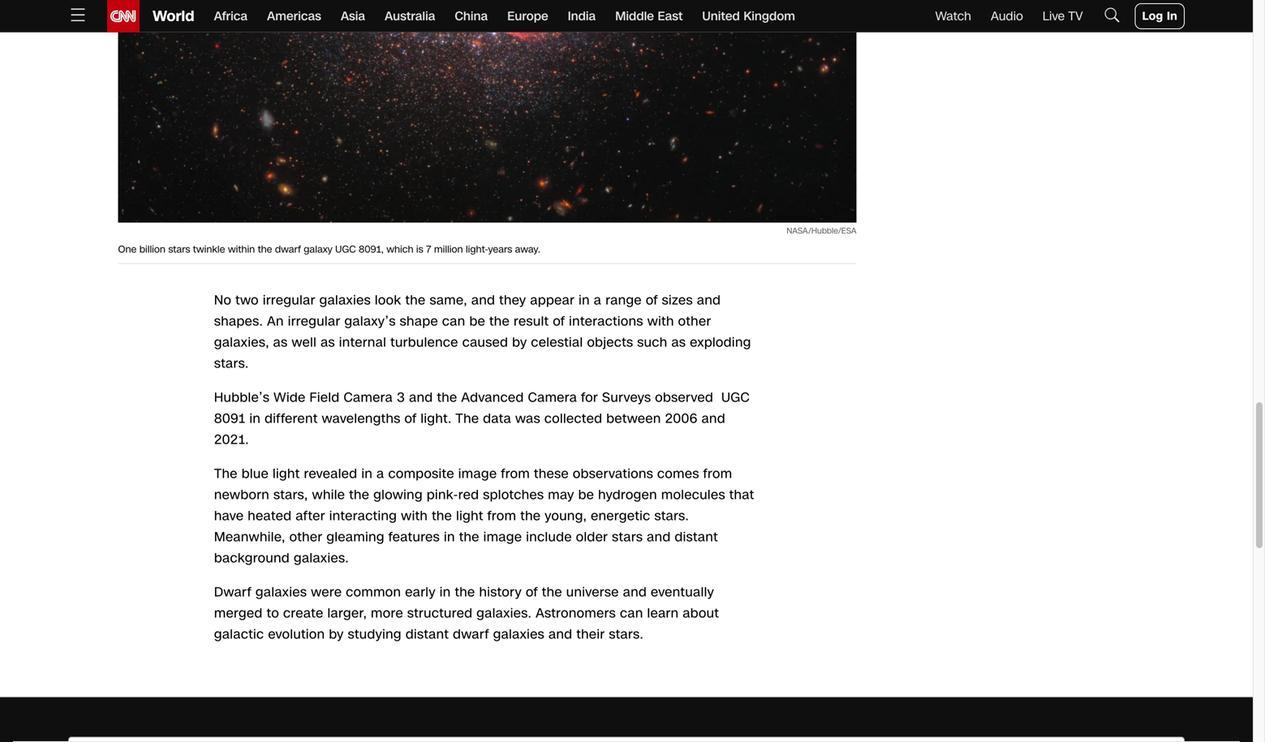 Task type: describe. For each thing, give the bounding box(es) containing it.
result
[[514, 313, 549, 331]]

stars,
[[274, 486, 308, 505]]

search icon image
[[1103, 5, 1123, 25]]

be for may
[[579, 486, 595, 505]]

eventually
[[651, 584, 715, 602]]

that
[[730, 486, 755, 505]]

of inside dwarf galaxies were common early in the history of the universe and eventually merged to create larger, more structured galaxies. astronomers can learn about galactic evolution by studying distant dwarf galaxies and their stars.
[[526, 584, 538, 602]]

world
[[153, 6, 195, 26]]

1 vertical spatial galaxies
[[256, 584, 307, 602]]

distant inside dwarf galaxies were common early in the history of the universe and eventually merged to create larger, more structured galaxies. astronomers can learn about galactic evolution by studying distant dwarf galaxies and their stars.
[[406, 626, 449, 644]]

1 camera from the left
[[344, 389, 393, 407]]

sizes
[[662, 292, 693, 310]]

log
[[1143, 8, 1164, 24]]

comes
[[658, 465, 700, 484]]

7
[[426, 243, 432, 257]]

dwarf galaxies were common early in the history of the universe and eventually merged to create larger, more structured galaxies. astronomers can learn about galactic evolution by studying distant dwarf galaxies and their stars.
[[214, 584, 720, 644]]

0 vertical spatial image
[[459, 465, 497, 484]]

the up "shape"
[[406, 292, 426, 310]]

and down astronomers
[[549, 626, 573, 644]]

americas link
[[267, 0, 321, 32]]

0 horizontal spatial light
[[273, 465, 300, 484]]

world link
[[140, 0, 195, 32]]

universe
[[567, 584, 619, 602]]

nasa/hubble/esa
[[787, 225, 857, 237]]

middle east
[[616, 8, 683, 25]]

no
[[214, 292, 232, 310]]

appear
[[530, 292, 575, 310]]

can for stars.
[[620, 605, 644, 623]]

pink-
[[427, 486, 459, 505]]

dwarf inside dwarf galaxies were common early in the history of the universe and eventually merged to create larger, more structured galaxies. astronomers can learn about galactic evolution by studying distant dwarf galaxies and their stars.
[[453, 626, 489, 644]]

8091
[[214, 410, 246, 428]]

1 vertical spatial irregular
[[288, 313, 341, 331]]

stars inside the blue light revealed in a composite image from these observations comes from newborn stars, while the glowing pink-red splotches may be hydrogen molecules that have heated after interacting with the light from the young, energetic stars. meanwhile, other gleaming features in the image include older stars and distant background galaxies.
[[612, 529, 643, 547]]

other inside the blue light revealed in a composite image from these observations comes from newborn stars, while the glowing pink-red splotches may be hydrogen molecules that have heated after interacting with the light from the young, energetic stars. meanwhile, other gleaming features in the image include older stars and distant background galaxies.
[[290, 529, 323, 547]]

hydrogen
[[599, 486, 658, 505]]

kingdom
[[744, 8, 796, 25]]

well
[[292, 334, 317, 352]]

united kingdom link
[[703, 0, 796, 32]]

europe
[[508, 8, 549, 25]]

galaxies,
[[214, 334, 269, 352]]

composite
[[388, 465, 455, 484]]

be for can
[[470, 313, 486, 331]]

Search text field
[[68, 738, 1185, 743]]

splotches
[[483, 486, 544, 505]]

galactic
[[214, 626, 264, 644]]

asia link
[[341, 0, 365, 32]]

within
[[228, 243, 255, 257]]

interactions
[[569, 313, 644, 331]]

observed
[[655, 389, 714, 407]]

2 horizontal spatial galaxies
[[493, 626, 545, 644]]

from up that
[[704, 465, 733, 484]]

between
[[607, 410, 661, 428]]

early
[[405, 584, 436, 602]]

light.
[[421, 410, 452, 428]]

galaxies. inside dwarf galaxies were common early in the history of the universe and eventually merged to create larger, more structured galaxies. astronomers can learn about galactic evolution by studying distant dwarf galaxies and their stars.
[[477, 605, 532, 623]]

the down splotches
[[521, 508, 541, 526]]

is
[[416, 243, 424, 257]]

the down pink-
[[432, 508, 452, 526]]

twinkle
[[193, 243, 225, 257]]

africa link
[[214, 0, 248, 32]]

which
[[387, 243, 414, 257]]

structured
[[408, 605, 473, 623]]

shapes.
[[214, 313, 263, 331]]

stars. inside dwarf galaxies were common early in the history of the universe and eventually merged to create larger, more structured galaxies. astronomers can learn about galactic evolution by studying distant dwarf galaxies and their stars.
[[609, 626, 644, 644]]

tv
[[1069, 8, 1084, 25]]

astronomers
[[536, 605, 616, 623]]

their
[[577, 626, 605, 644]]

caused
[[463, 334, 508, 352]]

audio link
[[991, 8, 1024, 25]]

of inside hubble's wide field camera 3 and the advanced camera for surveys observed  ugc 8091 in different wavelengths of light. the data was collected between 2006 and 2021.
[[405, 410, 417, 428]]

galaxy's
[[345, 313, 396, 331]]

galaxies inside no two irregular galaxies look the same, and they appear in a range of sizes and shapes. an irregular galaxy's shape can be the result of interactions with other galaxies, as well as internal turbulence caused by celestial objects such as exploding stars.
[[320, 292, 371, 310]]

1 as from the left
[[273, 334, 288, 352]]

shape
[[400, 313, 438, 331]]

watch link
[[936, 8, 972, 25]]

australia
[[385, 8, 436, 25]]

the inside the blue light revealed in a composite image from these observations comes from newborn stars, while the glowing pink-red splotches may be hydrogen molecules that have heated after interacting with the light from the young, energetic stars. meanwhile, other gleaming features in the image include older stars and distant background galaxies.
[[214, 465, 238, 484]]

and right 3
[[409, 389, 433, 407]]

about
[[683, 605, 720, 623]]

to
[[267, 605, 279, 623]]

create
[[283, 605, 324, 623]]

can for internal turbulence
[[442, 313, 466, 331]]

and inside the blue light revealed in a composite image from these observations comes from newborn stars, while the glowing pink-red splotches may be hydrogen molecules that have heated after interacting with the light from the young, energetic stars. meanwhile, other gleaming features in the image include older stars and distant background galaxies.
[[647, 529, 671, 547]]

same,
[[430, 292, 468, 310]]

wavelengths
[[322, 410, 401, 428]]

stars. inside the blue light revealed in a composite image from these observations comes from newborn stars, while the glowing pink-red splotches may be hydrogen molecules that have heated after interacting with the light from the young, energetic stars. meanwhile, other gleaming features in the image include older stars and distant background galaxies.
[[655, 508, 689, 526]]

years
[[488, 243, 513, 257]]

0 vertical spatial stars
[[168, 243, 190, 257]]

interacting
[[329, 508, 397, 526]]

united kingdom
[[703, 8, 796, 25]]

1 vertical spatial light
[[456, 508, 484, 526]]

gleaming
[[327, 529, 385, 547]]

with inside no two irregular galaxies look the same, and they appear in a range of sizes and shapes. an irregular galaxy's shape can be the result of interactions with other galaxies, as well as internal turbulence caused by celestial objects such as exploding stars.
[[648, 313, 675, 331]]

meanwhile,
[[214, 529, 286, 547]]

and left they at the top of page
[[472, 292, 495, 310]]

africa
[[214, 8, 248, 25]]

away.
[[515, 243, 541, 257]]

and right the sizes
[[697, 292, 721, 310]]

more
[[371, 605, 404, 623]]

molecules
[[662, 486, 726, 505]]

have
[[214, 508, 244, 526]]

the up astronomers
[[542, 584, 563, 602]]

glowing
[[374, 486, 423, 505]]

2 camera from the left
[[528, 389, 578, 407]]

after
[[296, 508, 325, 526]]

young,
[[545, 508, 587, 526]]

audio
[[991, 8, 1024, 25]]

in inside hubble's wide field camera 3 and the advanced camera for surveys observed  ugc 8091 in different wavelengths of light. the data was collected between 2006 and 2021.
[[250, 410, 261, 428]]

for
[[582, 389, 598, 407]]

3 as from the left
[[672, 334, 686, 352]]

3
[[397, 389, 405, 407]]

india link
[[568, 0, 596, 32]]

live tv
[[1043, 8, 1084, 25]]

blue
[[242, 465, 269, 484]]

of up celestial
[[553, 313, 565, 331]]



Task type: vqa. For each thing, say whether or not it's contained in the screenshot.
the bottommost By
yes



Task type: locate. For each thing, give the bounding box(es) containing it.
1 vertical spatial a
[[377, 465, 384, 484]]

0 horizontal spatial by
[[329, 626, 344, 644]]

irregular up well
[[288, 313, 341, 331]]

the up newborn
[[214, 465, 238, 484]]

1 vertical spatial the
[[214, 465, 238, 484]]

distant down structured
[[406, 626, 449, 644]]

stars. inside no two irregular galaxies look the same, and they appear in a range of sizes and shapes. an irregular galaxy's shape can be the result of interactions with other galaxies, as well as internal turbulence caused by celestial objects such as exploding stars.
[[214, 355, 249, 373]]

irregular up an
[[263, 292, 316, 310]]

can left 'learn'
[[620, 605, 644, 623]]

stars.
[[214, 355, 249, 373], [655, 508, 689, 526], [609, 626, 644, 644]]

were
[[311, 584, 342, 602]]

the
[[456, 410, 479, 428], [214, 465, 238, 484]]

1 horizontal spatial galaxies
[[320, 292, 371, 310]]

1 vertical spatial distant
[[406, 626, 449, 644]]

log in link
[[1136, 3, 1185, 29]]

1 vertical spatial be
[[579, 486, 595, 505]]

observations
[[573, 465, 654, 484]]

with inside the blue light revealed in a composite image from these observations comes from newborn stars, while the glowing pink-red splotches may be hydrogen molecules that have heated after interacting with the light from the young, energetic stars. meanwhile, other gleaming features in the image include older stars and distant background galaxies.
[[401, 508, 428, 526]]

wide
[[274, 389, 306, 407]]

1 horizontal spatial by
[[512, 334, 527, 352]]

1 horizontal spatial a
[[594, 292, 602, 310]]

in
[[579, 292, 590, 310], [250, 410, 261, 428], [362, 465, 373, 484], [444, 529, 455, 547], [440, 584, 451, 602]]

two
[[236, 292, 259, 310]]

surveys
[[602, 389, 651, 407]]

1 horizontal spatial the
[[456, 410, 479, 428]]

india
[[568, 8, 596, 25]]

0 horizontal spatial galaxies
[[256, 584, 307, 602]]

2 horizontal spatial as
[[672, 334, 686, 352]]

celestial
[[531, 334, 583, 352]]

1 horizontal spatial as
[[321, 334, 335, 352]]

in right revealed
[[362, 465, 373, 484]]

0 horizontal spatial other
[[290, 529, 323, 547]]

1 vertical spatial by
[[329, 626, 344, 644]]

1 horizontal spatial can
[[620, 605, 644, 623]]

0 vertical spatial galaxies
[[320, 292, 371, 310]]

2 horizontal spatial stars.
[[655, 508, 689, 526]]

can inside dwarf galaxies were common early in the history of the universe and eventually merged to create larger, more structured galaxies. astronomers can learn about galactic evolution by studying distant dwarf galaxies and their stars.
[[620, 605, 644, 623]]

with
[[648, 313, 675, 331], [401, 508, 428, 526]]

as down an
[[273, 334, 288, 352]]

a inside the blue light revealed in a composite image from these observations comes from newborn stars, while the glowing pink-red splotches may be hydrogen molecules that have heated after interacting with the light from the young, energetic stars. meanwhile, other gleaming features in the image include older stars and distant background galaxies.
[[377, 465, 384, 484]]

they
[[499, 292, 526, 310]]

log in
[[1143, 8, 1178, 24]]

1 horizontal spatial be
[[579, 486, 595, 505]]

stars. right their at the left bottom of the page
[[609, 626, 644, 644]]

heated
[[248, 508, 292, 526]]

0 horizontal spatial with
[[401, 508, 428, 526]]

light-
[[466, 243, 488, 257]]

1 vertical spatial stars.
[[655, 508, 689, 526]]

0 vertical spatial the
[[456, 410, 479, 428]]

watch
[[936, 8, 972, 25]]

the
[[258, 243, 272, 257], [406, 292, 426, 310], [490, 313, 510, 331], [437, 389, 458, 407], [349, 486, 370, 505], [432, 508, 452, 526], [521, 508, 541, 526], [459, 529, 480, 547], [455, 584, 475, 602], [542, 584, 563, 602]]

europe link
[[508, 0, 549, 32]]

internal turbulence
[[339, 334, 459, 352]]

the up structured
[[455, 584, 475, 602]]

with up features
[[401, 508, 428, 526]]

energetic
[[591, 508, 651, 526]]

1 horizontal spatial stars
[[612, 529, 643, 547]]

in up structured
[[440, 584, 451, 602]]

camera up collected
[[528, 389, 578, 407]]

0 horizontal spatial distant
[[406, 626, 449, 644]]

in inside no two irregular galaxies look the same, and they appear in a range of sizes and shapes. an irregular galaxy's shape can be the result of interactions with other galaxies, as well as internal turbulence caused by celestial objects such as exploding stars.
[[579, 292, 590, 310]]

1 vertical spatial image
[[484, 529, 522, 547]]

the up light.
[[437, 389, 458, 407]]

0 vertical spatial be
[[470, 313, 486, 331]]

galaxies.
[[294, 550, 349, 568], [477, 605, 532, 623]]

galaxies down the history
[[493, 626, 545, 644]]

1 vertical spatial can
[[620, 605, 644, 623]]

as right well
[[321, 334, 335, 352]]

galaxy
[[304, 243, 333, 257]]

hubble's wide field camera 3 and the advanced camera for surveys observed  ugc 8091 in different wavelengths of light. the data was collected between 2006 and 2021.
[[214, 389, 750, 450]]

camera
[[344, 389, 393, 407], [528, 389, 578, 407]]

0 horizontal spatial galaxies.
[[294, 550, 349, 568]]

a
[[594, 292, 602, 310], [377, 465, 384, 484]]

background
[[214, 550, 290, 568]]

of left the sizes
[[646, 292, 658, 310]]

field
[[310, 389, 340, 407]]

light
[[273, 465, 300, 484], [456, 508, 484, 526]]

stars down energetic
[[612, 529, 643, 547]]

one billion stars twinkle within the dwarf galaxy ugc 8091, which is 7 million light-years away.
[[118, 243, 541, 257]]

0 horizontal spatial can
[[442, 313, 466, 331]]

galaxies up galaxy's
[[320, 292, 371, 310]]

common
[[346, 584, 401, 602]]

camera up wavelengths
[[344, 389, 393, 407]]

may
[[548, 486, 575, 505]]

galaxies up 'to'
[[256, 584, 307, 602]]

a inside no two irregular galaxies look the same, and they appear in a range of sizes and shapes. an irregular galaxy's shape can be the result of interactions with other galaxies, as well as internal turbulence caused by celestial objects such as exploding stars.
[[594, 292, 602, 310]]

0 vertical spatial with
[[648, 313, 675, 331]]

from
[[501, 465, 530, 484], [704, 465, 733, 484], [488, 508, 517, 526]]

the down red
[[459, 529, 480, 547]]

0 horizontal spatial the
[[214, 465, 238, 484]]

as right such
[[672, 334, 686, 352]]

and down energetic
[[647, 529, 671, 547]]

2 vertical spatial stars.
[[609, 626, 644, 644]]

8091,
[[359, 243, 384, 257]]

distant
[[675, 529, 719, 547], [406, 626, 449, 644]]

from up splotches
[[501, 465, 530, 484]]

be inside the blue light revealed in a composite image from these observations comes from newborn stars, while the glowing pink-red splotches may be hydrogen molecules that have heated after interacting with the light from the young, energetic stars. meanwhile, other gleaming features in the image include older stars and distant background galaxies.
[[579, 486, 595, 505]]

and right 'universe'
[[623, 584, 647, 602]]

the inside hubble's wide field camera 3 and the advanced camera for surveys observed  ugc 8091 in different wavelengths of light. the data was collected between 2006 and 2021.
[[456, 410, 479, 428]]

0 vertical spatial irregular
[[263, 292, 316, 310]]

look
[[375, 292, 402, 310]]

can inside no two irregular galaxies look the same, and they appear in a range of sizes and shapes. an irregular galaxy's shape can be the result of interactions with other galaxies, as well as internal turbulence caused by celestial objects such as exploding stars.
[[442, 313, 466, 331]]

0 vertical spatial dwarf
[[275, 243, 301, 257]]

evolution
[[268, 626, 325, 644]]

dwarf down structured
[[453, 626, 489, 644]]

1 vertical spatial galaxies.
[[477, 605, 532, 623]]

distant down molecules
[[675, 529, 719, 547]]

0 vertical spatial by
[[512, 334, 527, 352]]

include
[[526, 529, 572, 547]]

can
[[442, 313, 466, 331], [620, 605, 644, 623]]

the down they at the top of page
[[490, 313, 510, 331]]

in down hubble's
[[250, 410, 261, 428]]

1 vertical spatial dwarf
[[453, 626, 489, 644]]

merged
[[214, 605, 263, 623]]

0 vertical spatial can
[[442, 313, 466, 331]]

light down red
[[456, 508, 484, 526]]

other down after
[[290, 529, 323, 547]]

billion
[[139, 243, 166, 257]]

0 vertical spatial a
[[594, 292, 602, 310]]

1 horizontal spatial light
[[456, 508, 484, 526]]

a up the interactions
[[594, 292, 602, 310]]

ugc
[[335, 243, 356, 257]]

image
[[459, 465, 497, 484], [484, 529, 522, 547]]

and right 2006 on the right
[[702, 410, 726, 428]]

None search field
[[68, 738, 1185, 743]]

1 horizontal spatial dwarf
[[453, 626, 489, 644]]

australia link
[[385, 0, 436, 32]]

other inside no two irregular galaxies look the same, and they appear in a range of sizes and shapes. an irregular galaxy's shape can be the result of interactions with other galaxies, as well as internal turbulence caused by celestial objects such as exploding stars.
[[679, 313, 712, 331]]

1 vertical spatial other
[[290, 529, 323, 547]]

features
[[389, 529, 440, 547]]

by
[[512, 334, 527, 352], [329, 626, 344, 644]]

hubble's
[[214, 389, 270, 407]]

of right the history
[[526, 584, 538, 602]]

collected
[[545, 410, 603, 428]]

distant inside the blue light revealed in a composite image from these observations comes from newborn stars, while the glowing pink-red splotches may be hydrogen molecules that have heated after interacting with the light from the young, energetic stars. meanwhile, other gleaming features in the image include older stars and distant background galaxies.
[[675, 529, 719, 547]]

live
[[1043, 8, 1065, 25]]

of down 3
[[405, 410, 417, 428]]

and
[[472, 292, 495, 310], [697, 292, 721, 310], [409, 389, 433, 407], [702, 410, 726, 428], [647, 529, 671, 547], [623, 584, 647, 602], [549, 626, 573, 644]]

be inside no two irregular galaxies look the same, and they appear in a range of sizes and shapes. an irregular galaxy's shape can be the result of interactions with other galaxies, as well as internal turbulence caused by celestial objects such as exploding stars.
[[470, 313, 486, 331]]

0 vertical spatial other
[[679, 313, 712, 331]]

light up "stars,"
[[273, 465, 300, 484]]

be right may
[[579, 486, 595, 505]]

be
[[470, 313, 486, 331], [579, 486, 595, 505]]

0 horizontal spatial be
[[470, 313, 486, 331]]

2 as from the left
[[321, 334, 335, 352]]

a up the glowing
[[377, 465, 384, 484]]

1 horizontal spatial camera
[[528, 389, 578, 407]]

the inside hubble's wide field camera 3 and the advanced camera for surveys observed  ugc 8091 in different wavelengths of light. the data was collected between 2006 and 2021.
[[437, 389, 458, 407]]

0 horizontal spatial dwarf
[[275, 243, 301, 257]]

0 horizontal spatial as
[[273, 334, 288, 352]]

0 horizontal spatial a
[[377, 465, 384, 484]]

by inside dwarf galaxies were common early in the history of the universe and eventually merged to create larger, more structured galaxies. astronomers can learn about galactic evolution by studying distant dwarf galaxies and their stars.
[[329, 626, 344, 644]]

one billion stars twinkle within the dwarf galaxy ugc 8091, which is 7 million light-years away. image
[[118, 0, 857, 223]]

2 vertical spatial galaxies
[[493, 626, 545, 644]]

the up the interacting
[[349, 486, 370, 505]]

no two irregular galaxies look the same, and they appear in a range of sizes and shapes. an irregular galaxy's shape can be the result of interactions with other galaxies, as well as internal turbulence caused by celestial objects such as exploding stars.
[[214, 292, 752, 373]]

galaxies. up were
[[294, 550, 349, 568]]

east
[[658, 8, 683, 25]]

asia
[[341, 8, 365, 25]]

1 vertical spatial stars
[[612, 529, 643, 547]]

1 horizontal spatial galaxies.
[[477, 605, 532, 623]]

0 horizontal spatial stars
[[168, 243, 190, 257]]

0 vertical spatial stars.
[[214, 355, 249, 373]]

different
[[265, 410, 318, 428]]

from down splotches
[[488, 508, 517, 526]]

live tv link
[[1043, 8, 1084, 25]]

such
[[638, 334, 668, 352]]

0 vertical spatial light
[[273, 465, 300, 484]]

can down same,
[[442, 313, 466, 331]]

in up the interactions
[[579, 292, 590, 310]]

image up red
[[459, 465, 497, 484]]

0 horizontal spatial camera
[[344, 389, 393, 407]]

stars right "billion"
[[168, 243, 190, 257]]

1 horizontal spatial distant
[[675, 529, 719, 547]]

stars. down molecules
[[655, 508, 689, 526]]

million
[[434, 243, 463, 257]]

by inside no two irregular galaxies look the same, and they appear in a range of sizes and shapes. an irregular galaxy's shape can be the result of interactions with other galaxies, as well as internal turbulence caused by celestial objects such as exploding stars.
[[512, 334, 527, 352]]

americas
[[267, 8, 321, 25]]

0 horizontal spatial stars.
[[214, 355, 249, 373]]

open menu icon image
[[68, 5, 88, 25]]

0 vertical spatial galaxies.
[[294, 550, 349, 568]]

by down larger,
[[329, 626, 344, 644]]

one
[[118, 243, 137, 257]]

stars
[[168, 243, 190, 257], [612, 529, 643, 547]]

other down the sizes
[[679, 313, 712, 331]]

1 vertical spatial with
[[401, 508, 428, 526]]

in inside dwarf galaxies were common early in the history of the universe and eventually merged to create larger, more structured galaxies. astronomers can learn about galactic evolution by studying distant dwarf galaxies and their stars.
[[440, 584, 451, 602]]

in
[[1168, 8, 1178, 24]]

2006
[[665, 410, 698, 428]]

with up such
[[648, 313, 675, 331]]

the right within
[[258, 243, 272, 257]]

1 horizontal spatial with
[[648, 313, 675, 331]]

studying
[[348, 626, 402, 644]]

galaxies. down the history
[[477, 605, 532, 623]]

by down the result
[[512, 334, 527, 352]]

dwarf left galaxy at left
[[275, 243, 301, 257]]

the left the data
[[456, 410, 479, 428]]

an
[[267, 313, 284, 331]]

1 horizontal spatial other
[[679, 313, 712, 331]]

exploding
[[690, 334, 752, 352]]

in right features
[[444, 529, 455, 547]]

stars. down galaxies,
[[214, 355, 249, 373]]

image down splotches
[[484, 529, 522, 547]]

as
[[273, 334, 288, 352], [321, 334, 335, 352], [672, 334, 686, 352]]

the blue light revealed in a composite image from these observations comes from newborn stars, while the glowing pink-red splotches may be hydrogen molecules that have heated after interacting with the light from the young, energetic stars. meanwhile, other gleaming features in the image include older stars and distant background galaxies.
[[214, 465, 755, 568]]

0 vertical spatial distant
[[675, 529, 719, 547]]

larger,
[[328, 605, 367, 623]]

1 horizontal spatial stars.
[[609, 626, 644, 644]]

be up caused
[[470, 313, 486, 331]]

dwarf
[[275, 243, 301, 257], [453, 626, 489, 644]]

galaxies. inside the blue light revealed in a composite image from these observations comes from newborn stars, while the glowing pink-red splotches may be hydrogen molecules that have heated after interacting with the light from the young, energetic stars. meanwhile, other gleaming features in the image include older stars and distant background galaxies.
[[294, 550, 349, 568]]

was
[[516, 410, 541, 428]]



